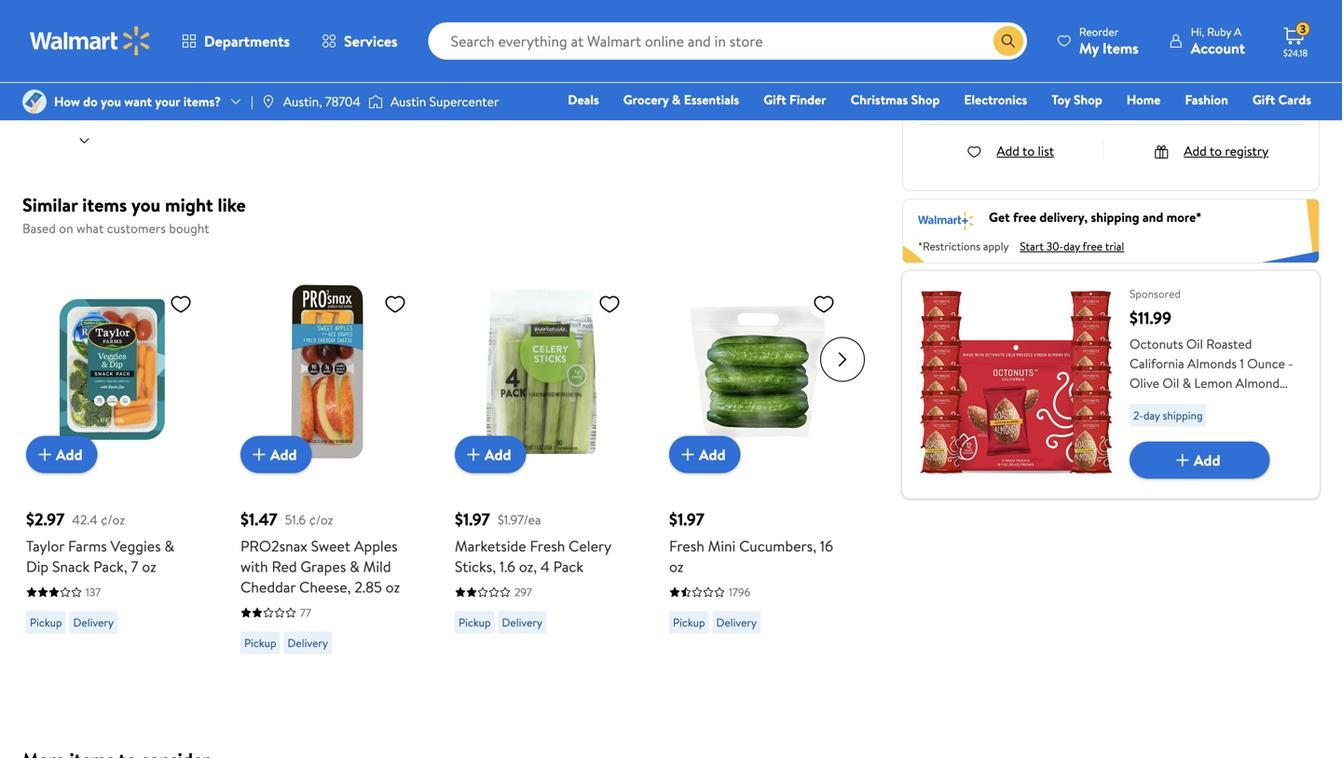 Task type: describe. For each thing, give the bounding box(es) containing it.
taylor
[[26, 536, 64, 556]]

want
[[124, 92, 152, 110]]

pack
[[554, 556, 584, 577]]

add to favorites list, pro2snax sweet apples with red grapes & mild cheddar cheese, 2.85 oz image
[[384, 292, 407, 316]]

$1.97/ea
[[498, 510, 541, 529]]

eligible
[[979, 89, 1020, 107]]

& inside $1.47 51.6 ¢/oz pro2snax sweet apples with red grapes & mild cheddar cheese, 2.85 oz
[[350, 556, 360, 577]]

add up 51.6 on the left bottom of the page
[[270, 444, 297, 465]]

cucumbers,
[[740, 536, 817, 556]]

registry
[[1226, 142, 1269, 160]]

add left list
[[997, 142, 1020, 160]]

toy shop link
[[1044, 90, 1111, 110]]

walmart plus image
[[919, 208, 975, 230]]

2.85
[[355, 577, 382, 597]]

$11.99 group
[[903, 271, 1321, 499]]

& inside $2.97 42.4 ¢/oz taylor farms veggies & dip snack pack, 7 oz
[[165, 536, 174, 556]]

hi,
[[1192, 24, 1205, 40]]

1 horizontal spatial 78704
[[1031, 32, 1067, 50]]

registry
[[1097, 117, 1145, 135]]

get
[[989, 208, 1011, 226]]

reorder my items
[[1080, 24, 1139, 58]]

fresh inside $1.97 fresh mini cucumbers, 16 oz
[[670, 536, 705, 556]]

fresh mini cucumbers, 16 oz image
[[670, 285, 843, 458]]

christmas
[[851, 90, 909, 109]]

grocery
[[624, 90, 669, 109]]

you for might
[[131, 192, 161, 218]]

account
[[1192, 38, 1246, 58]]

celery
[[569, 536, 612, 556]]

taylor farms almonds & cheese snack pack, 6.5 oz - image 5 of 6 image
[[32, 7, 141, 117]]

list
[[1038, 142, 1055, 160]]

|
[[251, 92, 254, 110]]

hi, ruby a account
[[1192, 24, 1246, 58]]

dip
[[26, 556, 49, 577]]

¢/oz for $1.47
[[309, 510, 333, 529]]

oz inside $1.47 51.6 ¢/oz pro2snax sweet apples with red grapes & mild cheddar cheese, 2.85 oz
[[386, 577, 400, 597]]

home
[[1127, 90, 1161, 109]]

debit
[[1200, 117, 1232, 135]]

cheese,
[[299, 577, 351, 597]]

pack,
[[93, 556, 127, 577]]

add button inside '$11.99' group
[[1130, 442, 1271, 479]]

add to list button
[[967, 142, 1055, 160]]

4 product group from the left
[[670, 248, 843, 662]]

$24.18
[[1284, 47, 1309, 59]]

items
[[82, 192, 127, 218]]

add button for $1.97
[[455, 436, 527, 473]]

items
[[1103, 38, 1139, 58]]

1 vertical spatial 78704
[[325, 92, 361, 110]]

walmart+
[[1256, 117, 1312, 135]]

Search search field
[[429, 22, 1028, 60]]

add down "one debit"
[[1185, 142, 1207, 160]]

toy shop
[[1052, 90, 1103, 109]]

1 horizontal spatial austin
[[994, 3, 1031, 21]]

on
[[59, 219, 73, 237]]

add to favorites list, taylor farms veggies & dip snack pack, 7 oz image
[[170, 292, 192, 316]]

day inside get free delivery, shipping and more* banner
[[1064, 238, 1081, 254]]

7
[[131, 556, 138, 577]]

shop for christmas shop
[[912, 90, 940, 109]]

ebt eligible
[[954, 89, 1020, 107]]

marketside
[[455, 536, 527, 556]]

sticks,
[[455, 556, 496, 577]]

registry link
[[1089, 116, 1153, 136]]

a
[[1235, 24, 1242, 40]]

$1.97 fresh mini cucumbers, 16 oz
[[670, 508, 834, 577]]

4
[[541, 556, 550, 577]]

gift for finder
[[764, 90, 787, 109]]

add to list
[[997, 142, 1055, 160]]

departments
[[204, 31, 290, 51]]

more*
[[1167, 208, 1202, 226]]

grocery & essentials
[[624, 90, 740, 109]]

from
[[959, 3, 987, 21]]

1 vertical spatial austin
[[391, 92, 426, 110]]

sponsored
[[1130, 286, 1182, 302]]

0 horizontal spatial supercenter
[[430, 92, 499, 110]]

1.6
[[500, 556, 516, 577]]

& inside 'link'
[[672, 90, 681, 109]]

fashion link
[[1177, 90, 1237, 110]]

shop for toy shop
[[1074, 90, 1103, 109]]

add to cart image for $1.97
[[463, 443, 485, 466]]

gift cards link
[[1245, 90, 1321, 110]]

to for list
[[1023, 142, 1035, 160]]

services button
[[306, 19, 414, 63]]

2-day shipping
[[1134, 408, 1204, 423]]

austin, 78704 button
[[988, 32, 1067, 50]]

$2.97
[[26, 508, 65, 531]]

*restrictions
[[919, 238, 981, 254]]

how
[[54, 92, 80, 110]]

what
[[77, 219, 104, 237]]

product group containing $2.97
[[26, 248, 200, 662]]

add up $1.97/ea on the left bottom
[[485, 444, 512, 465]]

customers
[[107, 219, 166, 237]]

do
[[83, 92, 98, 110]]

one debit
[[1169, 117, 1232, 135]]

departments button
[[166, 19, 306, 63]]

finder
[[790, 90, 827, 109]]

¢/oz for $2.97
[[101, 510, 125, 529]]

pickup for $1.97
[[459, 615, 491, 630]]

add to registry button
[[1155, 142, 1269, 160]]

start 30-day free trial
[[1021, 238, 1125, 254]]

0 vertical spatial free
[[1014, 208, 1037, 226]]

cards
[[1279, 90, 1312, 109]]

fresh inside $1.97 $1.97/ea marketside fresh celery sticks, 1.6 oz, 4 pack
[[530, 536, 565, 556]]

add button up the mini
[[670, 436, 741, 473]]

Walmart Site-Wide search field
[[429, 22, 1028, 60]]

gift finder
[[764, 90, 827, 109]]

walmart image
[[30, 26, 151, 56]]

like
[[218, 192, 246, 218]]

apples
[[354, 536, 398, 556]]

to for registry
[[1210, 142, 1223, 160]]

add to cart image for $1.97
[[677, 443, 699, 466]]

 image for austin, 78704
[[261, 94, 276, 109]]

taylor farms veggies & dip snack pack, 7 oz image
[[26, 285, 200, 458]]

297
[[515, 584, 532, 600]]

delivery for $1.97
[[502, 615, 543, 630]]

your
[[155, 92, 180, 110]]

sponsored $11.99
[[1130, 286, 1182, 330]]

get free delivery, shipping and more* banner
[[903, 198, 1321, 264]]

delivery for $2.97
[[73, 615, 114, 630]]

add to favorites list, marketside fresh celery sticks, 1.6 oz, 4 pack image
[[599, 292, 621, 316]]



Task type: vqa. For each thing, say whether or not it's contained in the screenshot.
¢/oz
yes



Task type: locate. For each thing, give the bounding box(es) containing it.
137
[[86, 584, 101, 600]]

¢/oz inside $1.47 51.6 ¢/oz pro2snax sweet apples with red grapes & mild cheddar cheese, 2.85 oz
[[309, 510, 333, 529]]

1 horizontal spatial gift
[[1253, 90, 1276, 109]]

51.6
[[285, 510, 306, 529]]

add
[[997, 142, 1020, 160], [1185, 142, 1207, 160], [56, 444, 83, 465], [270, 444, 297, 465], [485, 444, 512, 465], [699, 444, 726, 465], [1195, 450, 1221, 470]]

austin, 78704 down pickup from austin supercenter
[[988, 32, 1067, 50]]

1 vertical spatial you
[[131, 192, 161, 218]]

add to cart image for $2.97
[[34, 443, 56, 466]]

next image image
[[77, 133, 92, 148]]

essentials
[[684, 90, 740, 109]]

1 horizontal spatial $1.97
[[670, 508, 705, 531]]

1 horizontal spatial shop
[[1074, 90, 1103, 109]]

snack
[[52, 556, 90, 577]]

&
[[672, 90, 681, 109], [165, 536, 174, 556], [350, 556, 360, 577]]

1 vertical spatial day
[[1144, 408, 1161, 423]]

octonuts oil roasted california almonds 1 ounce - olive oil & lemon almond snack - gluten free, paleo vegan, kosher, keto, non-gmo, lightly salted upcycled oil roasted almonds image
[[918, 286, 1115, 484]]

0 horizontal spatial  image
[[22, 90, 47, 114]]

1 vertical spatial austin, 78704
[[283, 92, 361, 110]]

add to cart image up the marketside
[[463, 443, 485, 466]]

0 horizontal spatial oz
[[142, 556, 156, 577]]

austin, 78704 right |
[[283, 92, 361, 110]]

$11.99
[[1130, 306, 1172, 330]]

based
[[22, 219, 56, 237]]

2 fresh from the left
[[670, 536, 705, 556]]

pro2snax sweet apples with red grapes & mild cheddar cheese, 2.85 oz image
[[241, 285, 414, 458]]

2 gift from the left
[[1253, 90, 1276, 109]]

christmas shop link
[[843, 90, 949, 110]]

start
[[1021, 238, 1044, 254]]

add to cart image
[[248, 443, 270, 466], [463, 443, 485, 466], [1172, 449, 1195, 471]]

shipping right 2-
[[1163, 408, 1204, 423]]

deals
[[568, 90, 599, 109]]

oz right 2.85
[[386, 577, 400, 597]]

add inside '$11.99' group
[[1195, 450, 1221, 470]]

0 vertical spatial you
[[101, 92, 121, 110]]

farms
[[68, 536, 107, 556]]

pickup for $1.47
[[244, 635, 277, 651]]

3
[[1301, 21, 1307, 37]]

0 vertical spatial 78704
[[1031, 32, 1067, 50]]

veggies
[[111, 536, 161, 556]]

gift inside gift cards registry
[[1253, 90, 1276, 109]]

gift left finder
[[764, 90, 787, 109]]

pickup
[[919, 3, 956, 21], [30, 615, 62, 630], [459, 615, 491, 630], [673, 615, 706, 630], [244, 635, 277, 651]]

0 horizontal spatial austin,
[[283, 92, 322, 110]]

sweet
[[311, 536, 351, 556]]

might
[[165, 192, 213, 218]]

1 horizontal spatial austin, 78704
[[988, 32, 1067, 50]]

 image
[[368, 92, 383, 111]]

shop right toy
[[1074, 90, 1103, 109]]

1 product group from the left
[[26, 248, 200, 662]]

shop left ebt
[[912, 90, 940, 109]]

1 horizontal spatial free
[[1083, 238, 1103, 254]]

$1.47 51.6 ¢/oz pro2snax sweet apples with red grapes & mild cheddar cheese, 2.85 oz
[[241, 508, 400, 597]]

ebt image
[[919, 90, 947, 109]]

reorder
[[1080, 24, 1119, 40]]

0 vertical spatial supercenter
[[1034, 3, 1104, 21]]

*restrictions apply
[[919, 238, 1009, 254]]

1 gift from the left
[[764, 90, 787, 109]]

0 vertical spatial day
[[1064, 238, 1081, 254]]

gift left cards
[[1253, 90, 1276, 109]]

0 horizontal spatial free
[[1014, 208, 1037, 226]]

you up customers
[[131, 192, 161, 218]]

0 vertical spatial austin
[[994, 3, 1031, 21]]

pickup from austin supercenter
[[919, 3, 1104, 21]]

day inside '$11.99' group
[[1144, 408, 1161, 423]]

1 to from the left
[[1023, 142, 1035, 160]]

electronics
[[965, 90, 1028, 109]]

one
[[1169, 117, 1197, 135]]

add down 2-day shipping
[[1195, 450, 1221, 470]]

christmas shop
[[851, 90, 940, 109]]

delivery for $1.47
[[288, 635, 328, 651]]

fresh left the mini
[[670, 536, 705, 556]]

0 vertical spatial shipping
[[1092, 208, 1140, 226]]

shop
[[912, 90, 940, 109], [1074, 90, 1103, 109]]

marketside fresh celery sticks, 1.6 oz, 4 pack image
[[455, 285, 629, 458]]

1 horizontal spatial you
[[131, 192, 161, 218]]

¢/oz right 51.6 on the left bottom of the page
[[309, 510, 333, 529]]

gift cards registry
[[1097, 90, 1312, 135]]

you for want
[[101, 92, 121, 110]]

red
[[272, 556, 297, 577]]

 image
[[22, 90, 47, 114], [261, 94, 276, 109]]

free right get
[[1014, 208, 1037, 226]]

2 horizontal spatial add to cart image
[[1172, 449, 1195, 471]]

you right do
[[101, 92, 121, 110]]

1 horizontal spatial to
[[1210, 142, 1223, 160]]

$1.97 $1.97/ea marketside fresh celery sticks, 1.6 oz, 4 pack
[[455, 508, 612, 577]]

2 product group from the left
[[241, 248, 414, 662]]

1 horizontal spatial  image
[[261, 94, 276, 109]]

oz inside $2.97 42.4 ¢/oz taylor farms veggies & dip snack pack, 7 oz
[[142, 556, 156, 577]]

2 ¢/oz from the left
[[309, 510, 333, 529]]

1 vertical spatial austin,
[[283, 92, 322, 110]]

austin, down pickup from austin supercenter
[[988, 32, 1028, 50]]

delivery down 77
[[288, 635, 328, 651]]

oz left the mini
[[670, 556, 684, 577]]

add to cart image up $1.47
[[248, 443, 270, 466]]

1 horizontal spatial add to cart image
[[463, 443, 485, 466]]

services
[[344, 31, 398, 51]]

similar
[[22, 192, 78, 218]]

delivery down 1796
[[717, 615, 757, 630]]

& right grocery
[[672, 90, 681, 109]]

& right veggies
[[165, 536, 174, 556]]

1 horizontal spatial oz
[[386, 577, 400, 597]]

fresh down $1.97/ea on the left bottom
[[530, 536, 565, 556]]

gift for cards
[[1253, 90, 1276, 109]]

1 vertical spatial shipping
[[1163, 408, 1204, 423]]

 image right |
[[261, 94, 276, 109]]

0 horizontal spatial you
[[101, 92, 121, 110]]

0 horizontal spatial shop
[[912, 90, 940, 109]]

add button
[[26, 436, 98, 473], [241, 436, 312, 473], [455, 436, 527, 473], [670, 436, 741, 473], [1130, 442, 1271, 479]]

cheddar
[[241, 577, 296, 597]]

add to cart image
[[34, 443, 56, 466], [677, 443, 699, 466]]

0 horizontal spatial ¢/oz
[[101, 510, 125, 529]]

shipping up the trial
[[1092, 208, 1140, 226]]

0 vertical spatial austin, 78704
[[988, 32, 1067, 50]]

to
[[1023, 142, 1035, 160], [1210, 142, 1223, 160]]

1 horizontal spatial supercenter
[[1034, 3, 1104, 21]]

2 add to cart image from the left
[[677, 443, 699, 466]]

add to cart image down 2-day shipping
[[1172, 449, 1195, 471]]

1 vertical spatial free
[[1083, 238, 1103, 254]]

$1.97 for $1.97 fresh mini cucumbers, 16 oz
[[670, 508, 705, 531]]

1 horizontal spatial ¢/oz
[[309, 510, 333, 529]]

1 fresh from the left
[[530, 536, 565, 556]]

0 horizontal spatial fresh
[[530, 536, 565, 556]]

77
[[300, 605, 312, 621]]

0 horizontal spatial &
[[165, 536, 174, 556]]

0 horizontal spatial gift
[[764, 90, 787, 109]]

0 horizontal spatial $1.97
[[455, 508, 490, 531]]

0 horizontal spatial austin
[[391, 92, 426, 110]]

home link
[[1119, 90, 1170, 110]]

austin down services
[[391, 92, 426, 110]]

 image left how
[[22, 90, 47, 114]]

78704 down services dropdown button at top
[[325, 92, 361, 110]]

add button for $2.97
[[26, 436, 98, 473]]

add up the mini
[[699, 444, 726, 465]]

shipping
[[1092, 208, 1140, 226], [1163, 408, 1204, 423]]

0 horizontal spatial add to cart image
[[248, 443, 270, 466]]

1 horizontal spatial fresh
[[670, 536, 705, 556]]

$1.97 inside $1.97 $1.97/ea marketside fresh celery sticks, 1.6 oz, 4 pack
[[455, 508, 490, 531]]

$1.97 for $1.97 $1.97/ea marketside fresh celery sticks, 1.6 oz, 4 pack
[[455, 508, 490, 531]]

to down the debit
[[1210, 142, 1223, 160]]

 image for how do you want your items?
[[22, 90, 47, 114]]

add button up '$2.97'
[[26, 436, 98, 473]]

0 horizontal spatial to
[[1023, 142, 1035, 160]]

you inside similar items you might like based on what customers bought
[[131, 192, 161, 218]]

my
[[1080, 38, 1100, 58]]

deals link
[[560, 90, 608, 110]]

add button up $1.47
[[241, 436, 312, 473]]

pro2snax
[[241, 536, 308, 556]]

2 shop from the left
[[1074, 90, 1103, 109]]

shipping inside banner
[[1092, 208, 1140, 226]]

product group
[[26, 248, 200, 662], [241, 248, 414, 662], [455, 248, 629, 662], [670, 248, 843, 662]]

austin supercenter
[[391, 92, 499, 110]]

add button up $1.97/ea on the left bottom
[[455, 436, 527, 473]]

1 ¢/oz from the left
[[101, 510, 125, 529]]

78704
[[1031, 32, 1067, 50], [325, 92, 361, 110]]

78704 right "search icon"
[[1031, 32, 1067, 50]]

delivery down 137
[[73, 615, 114, 630]]

electronics link
[[956, 90, 1036, 110]]

3 product group from the left
[[455, 248, 629, 662]]

add to cart image for $1.47
[[248, 443, 270, 466]]

austin, right |
[[283, 92, 322, 110]]

1 $1.97 from the left
[[455, 508, 490, 531]]

next slide for similar items you might like list image
[[821, 337, 865, 382]]

1 horizontal spatial austin,
[[988, 32, 1028, 50]]

1796
[[729, 584, 751, 600]]

you
[[101, 92, 121, 110], [131, 192, 161, 218]]

1 add to cart image from the left
[[34, 443, 56, 466]]

delivery down 297
[[502, 615, 543, 630]]

fresh
[[530, 536, 565, 556], [670, 536, 705, 556]]

day
[[1064, 238, 1081, 254], [1144, 408, 1161, 423]]

¢/oz
[[101, 510, 125, 529], [309, 510, 333, 529]]

$1.97 inside $1.97 fresh mini cucumbers, 16 oz
[[670, 508, 705, 531]]

add button for $1.47
[[241, 436, 312, 473]]

free
[[1014, 208, 1037, 226], [1083, 238, 1103, 254]]

gift
[[764, 90, 787, 109], [1253, 90, 1276, 109]]

2 to from the left
[[1210, 142, 1223, 160]]

apply
[[984, 238, 1009, 254]]

austin
[[994, 3, 1031, 21], [391, 92, 426, 110]]

search icon image
[[1001, 34, 1016, 48]]

toy
[[1052, 90, 1071, 109]]

walmart+ link
[[1248, 116, 1321, 136]]

austin up "search icon"
[[994, 3, 1031, 21]]

¢/oz inside $2.97 42.4 ¢/oz taylor farms veggies & dip snack pack, 7 oz
[[101, 510, 125, 529]]

get free delivery, shipping and more*
[[989, 208, 1202, 226]]

0 horizontal spatial add to cart image
[[34, 443, 56, 466]]

bought
[[169, 219, 209, 237]]

0 horizontal spatial shipping
[[1092, 208, 1140, 226]]

1 horizontal spatial add to cart image
[[677, 443, 699, 466]]

2 horizontal spatial &
[[672, 90, 681, 109]]

1 horizontal spatial shipping
[[1163, 408, 1204, 423]]

2-
[[1134, 408, 1144, 423]]

oz inside $1.97 fresh mini cucumbers, 16 oz
[[670, 556, 684, 577]]

add up 42.4
[[56, 444, 83, 465]]

& left "mild"
[[350, 556, 360, 577]]

30-
[[1047, 238, 1064, 254]]

with
[[241, 556, 268, 577]]

shipping inside '$11.99' group
[[1163, 408, 1204, 423]]

¢/oz right 42.4
[[101, 510, 125, 529]]

oz right 7
[[142, 556, 156, 577]]

ebt
[[954, 89, 976, 107]]

and
[[1143, 208, 1164, 226]]

0 horizontal spatial 78704
[[325, 92, 361, 110]]

add to favorites list, fresh mini cucumbers, 16 oz image
[[813, 292, 836, 316]]

product group containing $1.47
[[241, 248, 414, 662]]

2 horizontal spatial oz
[[670, 556, 684, 577]]

pickup for $2.97
[[30, 615, 62, 630]]

1 vertical spatial supercenter
[[430, 92, 499, 110]]

gift finder link
[[756, 90, 835, 110]]

1 horizontal spatial day
[[1144, 408, 1161, 423]]

0 horizontal spatial day
[[1064, 238, 1081, 254]]

one debit link
[[1161, 116, 1241, 136]]

0 vertical spatial austin,
[[988, 32, 1028, 50]]

0 horizontal spatial austin, 78704
[[283, 92, 361, 110]]

$2.97 42.4 ¢/oz taylor farms veggies & dip snack pack, 7 oz
[[26, 508, 174, 577]]

1 shop from the left
[[912, 90, 940, 109]]

oz,
[[519, 556, 537, 577]]

2 $1.97 from the left
[[670, 508, 705, 531]]

1 horizontal spatial &
[[350, 556, 360, 577]]

to left list
[[1023, 142, 1035, 160]]

free left the trial
[[1083, 238, 1103, 254]]

add button down 2-day shipping
[[1130, 442, 1271, 479]]



